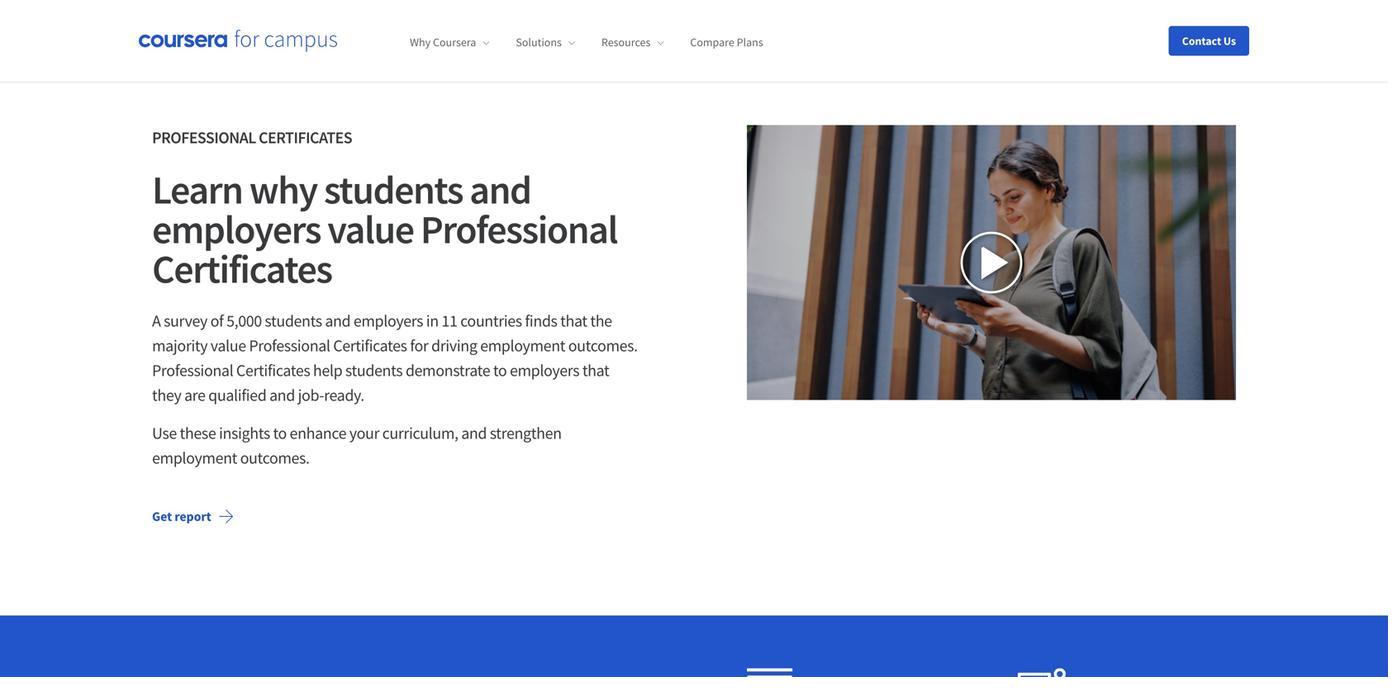 Task type: vqa. For each thing, say whether or not it's contained in the screenshot.
CERTIFICADO
no



Task type: describe. For each thing, give the bounding box(es) containing it.
why
[[410, 35, 431, 50]]

1 vertical spatial that
[[583, 361, 610, 381]]

and inside use these insights to enhance your curriculum, and strengthen employment outcomes.
[[461, 423, 487, 444]]

2 vertical spatial students
[[345, 361, 403, 381]]

countries
[[461, 311, 522, 332]]

these
[[180, 423, 216, 444]]

insights
[[219, 423, 270, 444]]

plans
[[737, 35, 764, 50]]

they
[[152, 385, 181, 406]]

get
[[152, 509, 172, 525]]

contact us
[[1183, 33, 1237, 48]]

resources link
[[602, 35, 664, 50]]

coursera
[[433, 35, 476, 50]]

certificates left for
[[333, 336, 407, 356]]

employment inside use these insights to enhance your curriculum, and strengthen employment outcomes.
[[152, 448, 237, 469]]

finds
[[525, 311, 558, 332]]

compare plans link
[[691, 35, 764, 50]]

1 horizontal spatial employers
[[354, 311, 423, 332]]

report
[[175, 509, 211, 525]]

use these insights to enhance your curriculum, and strengthen employment outcomes.
[[152, 423, 562, 469]]

value inside the a survey of 5,000 students and employers in 11 countries finds that the majority value professional certificates for driving employment outcomes. professional certificates help students demonstrate to employers that they are qualified and job-ready.
[[211, 336, 246, 356]]

employers inside learn why students and employers value professional certificates
[[152, 205, 321, 254]]

coursera for campus image
[[139, 30, 337, 52]]

for
[[410, 336, 429, 356]]

get report
[[152, 509, 211, 525]]

in
[[426, 311, 439, 332]]

qualified
[[208, 385, 267, 406]]

5,000
[[227, 311, 262, 332]]

a
[[152, 311, 161, 332]]

use
[[152, 423, 177, 444]]

2 vertical spatial employers
[[510, 361, 580, 381]]

contact
[[1183, 33, 1222, 48]]

of
[[210, 311, 224, 332]]

11
[[442, 311, 458, 332]]

are
[[184, 385, 205, 406]]

value inside learn why students and employers value professional certificates
[[328, 205, 414, 254]]

why coursera
[[410, 35, 476, 50]]

the
[[591, 311, 612, 332]]



Task type: locate. For each thing, give the bounding box(es) containing it.
1 vertical spatial to
[[273, 423, 287, 444]]

to inside use these insights to enhance your curriculum, and strengthen employment outcomes.
[[273, 423, 287, 444]]

students inside learn why students and employers value professional certificates
[[324, 165, 463, 215]]

contact us button
[[1170, 26, 1250, 56]]

1 horizontal spatial to
[[493, 361, 507, 381]]

0 horizontal spatial employers
[[152, 205, 321, 254]]

1 horizontal spatial value
[[328, 205, 414, 254]]

solutions link
[[516, 35, 575, 50]]

to inside the a survey of 5,000 students and employers in 11 countries finds that the majority value professional certificates for driving employment outcomes. professional certificates help students demonstrate to employers that they are qualified and job-ready.
[[493, 361, 507, 381]]

1 horizontal spatial employment
[[480, 336, 566, 356]]

to down the countries
[[493, 361, 507, 381]]

0 horizontal spatial to
[[273, 423, 287, 444]]

employment down "these"
[[152, 448, 237, 469]]

2 horizontal spatial employers
[[510, 361, 580, 381]]

0 vertical spatial employers
[[152, 205, 321, 254]]

professional inside learn why students and employers value professional certificates
[[421, 205, 618, 254]]

that
[[561, 311, 588, 332], [583, 361, 610, 381]]

learn why students and employers value professional certificates
[[152, 165, 618, 294]]

demonstrate
[[406, 361, 490, 381]]

0 horizontal spatial employment
[[152, 448, 237, 469]]

0 horizontal spatial value
[[211, 336, 246, 356]]

us
[[1224, 33, 1237, 48]]

outcomes. inside use these insights to enhance your curriculum, and strengthen employment outcomes.
[[240, 448, 310, 469]]

why
[[249, 165, 317, 215]]

professional
[[152, 127, 256, 148], [421, 205, 618, 254], [249, 336, 330, 356], [152, 361, 233, 381]]

why coursera link
[[410, 35, 490, 50]]

1 vertical spatial employment
[[152, 448, 237, 469]]

job-
[[298, 385, 324, 406]]

certificates up why
[[259, 127, 352, 148]]

a survey of 5,000 students and employers in 11 countries finds that the majority value professional certificates for driving employment outcomes. professional certificates help students demonstrate to employers that they are qualified and job-ready.
[[152, 311, 638, 406]]

learn
[[152, 165, 243, 215]]

majority
[[152, 336, 208, 356]]

0 vertical spatial value
[[328, 205, 414, 254]]

strengthen
[[490, 423, 562, 444]]

0 vertical spatial employment
[[480, 336, 566, 356]]

that down the
[[583, 361, 610, 381]]

get report link
[[139, 497, 248, 537]]

outcomes. down the
[[569, 336, 638, 356]]

curriculum,
[[382, 423, 458, 444]]

employment down finds
[[480, 336, 566, 356]]

outcomes.
[[569, 336, 638, 356], [240, 448, 310, 469]]

help
[[313, 361, 343, 381]]

ready.
[[324, 385, 364, 406]]

compare
[[691, 35, 735, 50]]

solutions
[[516, 35, 562, 50]]

1 vertical spatial employers
[[354, 311, 423, 332]]

that left the
[[561, 311, 588, 332]]

certificates inside learn why students and employers value professional certificates
[[152, 244, 332, 294]]

certificates up qualified
[[236, 361, 310, 381]]

students
[[324, 165, 463, 215], [265, 311, 322, 332], [345, 361, 403, 381]]

value
[[328, 205, 414, 254], [211, 336, 246, 356]]

0 vertical spatial that
[[561, 311, 588, 332]]

driving
[[432, 336, 477, 356]]

compare plans
[[691, 35, 764, 50]]

to right insights
[[273, 423, 287, 444]]

guided projects icon image
[[1019, 669, 1071, 678]]

to
[[493, 361, 507, 381], [273, 423, 287, 444]]

professional certificates
[[152, 127, 352, 148]]

your
[[349, 423, 380, 444]]

certificates up 5,000
[[152, 244, 332, 294]]

outcomes. inside the a survey of 5,000 students and employers in 11 countries finds that the majority value professional certificates for driving employment outcomes. professional certificates help students demonstrate to employers that they are qualified and job-ready.
[[569, 336, 638, 356]]

and inside learn why students and employers value professional certificates
[[470, 165, 531, 215]]

and
[[470, 165, 531, 215], [325, 311, 351, 332], [270, 385, 295, 406], [461, 423, 487, 444]]

1 horizontal spatial outcomes.
[[569, 336, 638, 356]]

survey
[[164, 311, 208, 332]]

1 vertical spatial value
[[211, 336, 246, 356]]

icon website image
[[747, 669, 794, 678]]

0 vertical spatial outcomes.
[[569, 336, 638, 356]]

employers
[[152, 205, 321, 254], [354, 311, 423, 332], [510, 361, 580, 381]]

1 vertical spatial students
[[265, 311, 322, 332]]

certificates
[[259, 127, 352, 148], [152, 244, 332, 294], [333, 336, 407, 356], [236, 361, 310, 381]]

employment inside the a survey of 5,000 students and employers in 11 countries finds that the majority value professional certificates for driving employment outcomes. professional certificates help students demonstrate to employers that they are qualified and job-ready.
[[480, 336, 566, 356]]

outcomes. down insights
[[240, 448, 310, 469]]

0 vertical spatial to
[[493, 361, 507, 381]]

enhance
[[290, 423, 347, 444]]

employment
[[480, 336, 566, 356], [152, 448, 237, 469]]

resources
[[602, 35, 651, 50]]

0 horizontal spatial outcomes.
[[240, 448, 310, 469]]

micro-credentials video thumb image
[[747, 125, 1237, 401]]

1 vertical spatial outcomes.
[[240, 448, 310, 469]]

0 vertical spatial students
[[324, 165, 463, 215]]



